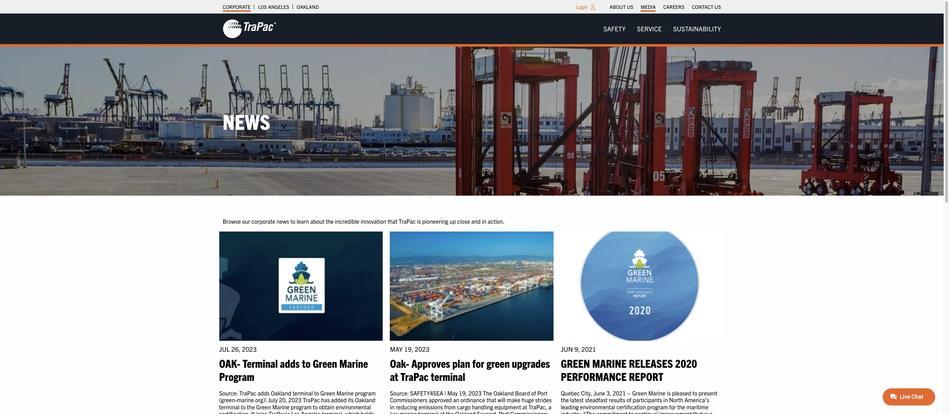 Task type: locate. For each thing, give the bounding box(es) containing it.
oak-
[[219, 357, 241, 371]]

0 vertical spatial 19,
[[405, 346, 414, 354]]

trapac left pioneering
[[399, 218, 416, 225]]

0 horizontal spatial that
[[388, 218, 398, 225]]

0 horizontal spatial los
[[258, 4, 267, 10]]

0 horizontal spatial at
[[390, 370, 399, 384]]

0 vertical spatial los
[[258, 4, 267, 10]]

menu bar down careers
[[598, 22, 727, 36]]

of
[[532, 390, 536, 397], [627, 397, 632, 404]]

1 horizontal spatial that
[[487, 397, 497, 404]]

main content
[[216, 217, 729, 415]]

sustainability
[[674, 25, 722, 33]]

terminal inside source: safety4sea | may 19, 2023 the oakland board of port commissioners approved an ordinance that will make huge strides in reducing emissions from cargo handling equipment at trapac, a key marine terminal at the oakland seaport. port commission
[[419, 411, 439, 415]]

1 horizontal spatial 19,
[[459, 390, 468, 397]]

in right and
[[482, 218, 487, 225]]

that
[[388, 218, 398, 225], [487, 397, 497, 404], [694, 411, 704, 415]]

at inside oak- approves plan for green upgrades at trapac terminal
[[390, 370, 399, 384]]

los right trapac's
[[292, 411, 300, 415]]

green inside oak- terminal adds to green marine program
[[313, 357, 337, 371]]

oak- terminal adds to green marine program article
[[219, 232, 383, 415]]

is inside quebec city, june 3, 2021 – green marine is pleased to present the latest steadfast results of participants in north america's leading environmental certification program for the maritime industry. "the commitment to continual improvement that
[[667, 390, 671, 397]]

1 vertical spatial menu bar
[[598, 22, 727, 36]]

1 horizontal spatial adds
[[280, 357, 300, 371]]

0 horizontal spatial for
[[473, 357, 485, 371]]

contact
[[693, 4, 714, 10]]

marine
[[593, 357, 627, 371]]

0 horizontal spatial environmental
[[336, 404, 371, 411]]

1 horizontal spatial in
[[482, 218, 487, 225]]

for down pleased
[[670, 404, 677, 411]]

the left joins
[[247, 404, 255, 411]]

action.
[[488, 218, 505, 225]]

1 vertical spatial for
[[670, 404, 677, 411]]

certification.
[[219, 411, 250, 415]]

2021 –
[[613, 390, 631, 397]]

oakland up trapac's
[[271, 390, 292, 397]]

to inside oak- terminal adds to green marine program
[[302, 357, 311, 371]]

0 vertical spatial adds
[[280, 357, 300, 371]]

adds inside 'source: trapac adds oakland terminal to green marine program (green-marine.org)| july 20, 2023 trapac has added its oakland terminal to the green marine program to obtain environmental certification. it joins trapac's los angeles terminal, which ho'
[[258, 390, 270, 397]]

green marine releases 2020 performance report
[[561, 357, 698, 384]]

0 horizontal spatial us
[[627, 4, 634, 10]]

terminal
[[431, 370, 466, 384], [293, 390, 313, 397], [219, 404, 240, 411], [419, 411, 439, 415]]

jul
[[219, 346, 230, 354]]

program right its
[[355, 390, 376, 397]]

that inside quebec city, june 3, 2021 – green marine is pleased to present the latest steadfast results of participants in north america's leading environmental certification program for the maritime industry. "the commitment to continual improvement that
[[694, 411, 704, 415]]

for right plan
[[473, 357, 485, 371]]

at up commissioners on the bottom
[[390, 370, 399, 384]]

|
[[445, 390, 446, 397]]

program left north
[[648, 404, 669, 411]]

terminal down approved
[[419, 411, 439, 415]]

0 horizontal spatial adds
[[258, 390, 270, 397]]

may 19, 2023
[[390, 346, 430, 354]]

marine
[[340, 357, 368, 371], [337, 390, 354, 397], [649, 390, 666, 397], [273, 404, 290, 411]]

1 horizontal spatial source:
[[390, 390, 409, 397]]

in for and
[[482, 218, 487, 225]]

light image
[[591, 4, 596, 10]]

0 horizontal spatial is
[[417, 218, 421, 225]]

2 horizontal spatial program
[[648, 404, 669, 411]]

0 horizontal spatial port
[[499, 411, 510, 415]]

0 vertical spatial for
[[473, 357, 485, 371]]

our
[[242, 218, 250, 225]]

of inside source: safety4sea | may 19, 2023 the oakland board of port commissioners approved an ordinance that will make huge strides in reducing emissions from cargo handling equipment at trapac, a key marine terminal at the oakland seaport. port commission
[[532, 390, 536, 397]]

plan
[[453, 357, 471, 371]]

jul 26, 2023
[[219, 346, 257, 354]]

1 horizontal spatial of
[[627, 397, 632, 404]]

board
[[516, 390, 530, 397]]

in left the reducing
[[390, 404, 395, 411]]

environmental right obtain
[[336, 404, 371, 411]]

may up oak-
[[390, 346, 403, 354]]

in
[[482, 218, 487, 225], [664, 397, 668, 404], [390, 404, 395, 411]]

terminal up | at the left bottom
[[431, 370, 466, 384]]

that inside source: safety4sea | may 19, 2023 the oakland board of port commissioners approved an ordinance that will make huge strides in reducing emissions from cargo handling equipment at trapac, a key marine terminal at the oakland seaport. port commission
[[487, 397, 497, 404]]

1 vertical spatial 19,
[[459, 390, 468, 397]]

leading
[[561, 404, 579, 411]]

innovation
[[361, 218, 387, 225]]

0 horizontal spatial program
[[291, 404, 312, 411]]

us for about us
[[627, 4, 634, 10]]

huge
[[522, 397, 534, 404]]

1 horizontal spatial is
[[667, 390, 671, 397]]

2 vertical spatial that
[[694, 411, 704, 415]]

industry.
[[561, 411, 583, 415]]

source:
[[219, 390, 238, 397], [390, 390, 409, 397]]

terminal inside oak- approves plan for green upgrades at trapac terminal
[[431, 370, 466, 384]]

angeles left terminal,
[[301, 411, 321, 415]]

equipment
[[495, 404, 522, 411]]

at trapac,
[[523, 404, 548, 411]]

at down approved
[[440, 411, 445, 415]]

angeles
[[268, 4, 289, 10], [301, 411, 321, 415]]

0 horizontal spatial source:
[[219, 390, 238, 397]]

may
[[390, 346, 403, 354], [448, 390, 458, 397]]

may right | at the left bottom
[[448, 390, 458, 397]]

2 source: from the left
[[390, 390, 409, 397]]

0 vertical spatial menu bar
[[606, 2, 725, 12]]

america's
[[685, 397, 710, 404]]

trapac
[[399, 218, 416, 225], [401, 370, 429, 384], [240, 390, 257, 397], [303, 397, 320, 404]]

source: inside source: safety4sea | may 19, 2023 the oakland board of port commissioners approved an ordinance that will make huge strides in reducing emissions from cargo handling equipment at trapac, a key marine terminal at the oakland seaport. port commission
[[390, 390, 409, 397]]

1 horizontal spatial angeles
[[301, 411, 321, 415]]

2023 right '20,'
[[289, 397, 302, 404]]

is left pleased
[[667, 390, 671, 397]]

20,
[[279, 397, 287, 404]]

los
[[258, 4, 267, 10], [292, 411, 300, 415]]

0 horizontal spatial of
[[532, 390, 536, 397]]

adds right 'terminal'
[[280, 357, 300, 371]]

sustainability link
[[668, 22, 727, 36]]

0 vertical spatial at
[[390, 370, 399, 384]]

0 vertical spatial angeles
[[268, 4, 289, 10]]

at
[[390, 370, 399, 384], [440, 411, 445, 415]]

browse our corporate news to learn about the incredible innovation that trapac is pioneering up close and in action.
[[223, 218, 505, 225]]

strides
[[536, 397, 552, 404]]

1 vertical spatial is
[[667, 390, 671, 397]]

19, up oak-
[[405, 346, 414, 354]]

1 horizontal spatial us
[[715, 4, 722, 10]]

source: trapac adds oakland terminal to green marine program (green-marine.org)| july 20, 2023 trapac has added its oakland terminal to the green marine program to obtain environmental certification. it joins trapac's los angeles terminal, which ho
[[219, 390, 376, 415]]

continual
[[636, 411, 659, 415]]

0 horizontal spatial may
[[390, 346, 403, 354]]

19, up cargo
[[459, 390, 468, 397]]

the
[[326, 218, 334, 225], [561, 397, 569, 404], [247, 404, 255, 411], [678, 404, 686, 411], [446, 411, 454, 415]]

0 vertical spatial is
[[417, 218, 421, 225]]

incredible
[[335, 218, 360, 225]]

jun 9, 2021
[[561, 346, 597, 354]]

2 horizontal spatial that
[[694, 411, 704, 415]]

1 horizontal spatial at
[[440, 411, 445, 415]]

2023
[[242, 346, 257, 354], [415, 346, 430, 354], [469, 390, 482, 397], [289, 397, 302, 404]]

that right innovation
[[388, 218, 398, 225]]

terminal,
[[322, 411, 344, 415]]

source: inside 'source: trapac adds oakland terminal to green marine program (green-marine.org)| july 20, 2023 trapac has added its oakland terminal to the green marine program to obtain environmental certification. it joins trapac's los angeles terminal, which ho'
[[219, 390, 238, 397]]

jun
[[561, 346, 573, 354]]

menu bar containing about us
[[606, 2, 725, 12]]

port up at trapac,
[[538, 390, 548, 397]]

joins
[[256, 411, 268, 415]]

0 vertical spatial port
[[538, 390, 548, 397]]

the left latest
[[561, 397, 569, 404]]

maritime
[[687, 404, 709, 411]]

oakland up equipment
[[494, 390, 514, 397]]

corporate image
[[223, 19, 276, 39]]

menu bar
[[606, 2, 725, 12], [598, 22, 727, 36]]

terminal left it
[[219, 404, 240, 411]]

port down will
[[499, 411, 510, 415]]

commitment
[[597, 411, 628, 415]]

environmental down june
[[581, 404, 616, 411]]

1 vertical spatial that
[[487, 397, 497, 404]]

program right '20,'
[[291, 404, 312, 411]]

0 vertical spatial that
[[388, 218, 398, 225]]

is left pioneering
[[417, 218, 421, 225]]

terminal right '20,'
[[293, 390, 313, 397]]

ordinance
[[461, 397, 486, 404]]

us right the about
[[627, 4, 634, 10]]

about us link
[[610, 2, 634, 12]]

1 horizontal spatial environmental
[[581, 404, 616, 411]]

the down an
[[446, 411, 454, 415]]

marine
[[400, 411, 417, 415]]

(green-
[[219, 397, 237, 404]]

steadfast
[[586, 397, 608, 404]]

1 vertical spatial los
[[292, 411, 300, 415]]

and
[[472, 218, 481, 225]]

us inside 'contact us' link
[[715, 4, 722, 10]]

source: down program on the bottom left of the page
[[219, 390, 238, 397]]

1 horizontal spatial may
[[448, 390, 458, 397]]

los up the "corporate" image
[[258, 4, 267, 10]]

of right board
[[532, 390, 536, 397]]

us right contact
[[715, 4, 722, 10]]

1 vertical spatial may
[[448, 390, 458, 397]]

program
[[355, 390, 376, 397], [291, 404, 312, 411], [648, 404, 669, 411]]

corporate link
[[223, 2, 251, 12]]

make
[[507, 397, 521, 404]]

1 vertical spatial adds
[[258, 390, 270, 397]]

adds inside oak- terminal adds to green marine program
[[280, 357, 300, 371]]

that down america's
[[694, 411, 704, 415]]

1 source: from the left
[[219, 390, 238, 397]]

to
[[291, 218, 296, 225], [302, 357, 311, 371], [315, 390, 319, 397], [693, 390, 698, 397], [241, 404, 246, 411], [313, 404, 318, 411], [630, 411, 634, 415]]

2 us from the left
[[715, 4, 722, 10]]

1 us from the left
[[627, 4, 634, 10]]

in inside quebec city, june 3, 2021 – green marine is pleased to present the latest steadfast results of participants in north america's leading environmental certification program for the maritime industry. "the commitment to continual improvement that
[[664, 397, 668, 404]]

source: safety4sea | may 19, 2023 the oakland board of port commissioners approved an ordinance that will make huge strides in reducing emissions from cargo handling equipment at trapac, a key marine terminal at the oakland seaport. port commission
[[390, 390, 552, 415]]

green marine releases 2020 performance report article
[[561, 232, 725, 415]]

1 environmental from the left
[[336, 404, 371, 411]]

the right about
[[326, 218, 334, 225]]

in left north
[[664, 397, 668, 404]]

us inside 'about us' link
[[627, 4, 634, 10]]

adds
[[280, 357, 300, 371], [258, 390, 270, 397]]

marine inside quebec city, june 3, 2021 – green marine is pleased to present the latest steadfast results of participants in north america's leading environmental certification program for the maritime industry. "the commitment to continual improvement that
[[649, 390, 666, 397]]

trapac up safety4sea at the left of the page
[[401, 370, 429, 384]]

that left will
[[487, 397, 497, 404]]

approved
[[429, 397, 452, 404]]

of right results
[[627, 397, 632, 404]]

0 horizontal spatial in
[[390, 404, 395, 411]]

menu bar up service
[[606, 2, 725, 12]]

angeles left oakland 'link'
[[268, 4, 289, 10]]

1 vertical spatial at
[[440, 411, 445, 415]]

1 horizontal spatial los
[[292, 411, 300, 415]]

us for contact us
[[715, 4, 722, 10]]

source: up the reducing
[[390, 390, 409, 397]]

1 horizontal spatial for
[[670, 404, 677, 411]]

adds up joins
[[258, 390, 270, 397]]

the down pleased
[[678, 404, 686, 411]]

from
[[445, 404, 456, 411]]

2023 left the 'the'
[[469, 390, 482, 397]]

2 environmental from the left
[[581, 404, 616, 411]]

0 horizontal spatial 19,
[[405, 346, 414, 354]]

1 vertical spatial angeles
[[301, 411, 321, 415]]

about
[[610, 4, 626, 10]]

2 horizontal spatial in
[[664, 397, 668, 404]]

the inside source: safety4sea | may 19, 2023 the oakland board of port commissioners approved an ordinance that will make huge strides in reducing emissions from cargo handling equipment at trapac, a key marine terminal at the oakland seaport. port commission
[[446, 411, 454, 415]]



Task type: vqa. For each thing, say whether or not it's contained in the screenshot.
the Port to the right
yes



Task type: describe. For each thing, give the bounding box(es) containing it.
3,
[[607, 390, 612, 397]]

1 horizontal spatial program
[[355, 390, 376, 397]]

program
[[219, 370, 255, 384]]

login
[[576, 4, 588, 10]]

of inside quebec city, june 3, 2021 – green marine is pleased to present the latest steadfast results of participants in north america's leading environmental certification program for the maritime industry. "the commitment to continual improvement that
[[627, 397, 632, 404]]

an
[[454, 397, 460, 404]]

handling
[[472, 404, 494, 411]]

environmental inside 'source: trapac adds oakland terminal to green marine program (green-marine.org)| july 20, 2023 trapac has added its oakland terminal to the green marine program to obtain environmental certification. it joins trapac's los angeles terminal, which ho'
[[336, 404, 371, 411]]

cargo
[[457, 404, 471, 411]]

approves
[[412, 357, 451, 371]]

media link
[[641, 2, 656, 12]]

login link
[[576, 4, 588, 10]]

safety link
[[598, 22, 632, 36]]

angeles inside 'source: trapac adds oakland terminal to green marine program (green-marine.org)| july 20, 2023 trapac has added its oakland terminal to the green marine program to obtain environmental certification. it joins trapac's los angeles terminal, which ho'
[[301, 411, 321, 415]]

marine inside oak- terminal adds to green marine program
[[340, 357, 368, 371]]

in for participants
[[664, 397, 668, 404]]

2023 inside 'source: trapac adds oakland terminal to green marine program (green-marine.org)| july 20, 2023 trapac has added its oakland terminal to the green marine program to obtain environmental certification. it joins trapac's los angeles terminal, which ho'
[[289, 397, 302, 404]]

main content containing oak- terminal adds to green marine program
[[216, 217, 729, 415]]

green inside quebec city, june 3, 2021 – green marine is pleased to present the latest steadfast results of participants in north america's leading environmental certification program for the maritime industry. "the commitment to continual improvement that
[[633, 390, 648, 397]]

the inside 'source: trapac adds oakland terminal to green marine program (green-marine.org)| july 20, 2023 trapac has added its oakland terminal to the green marine program to obtain environmental certification. it joins trapac's los angeles terminal, which ho'
[[247, 404, 255, 411]]

key
[[390, 411, 399, 415]]

source: for program
[[219, 390, 238, 397]]

los angeles link
[[258, 2, 289, 12]]

oak- approves plan for green upgrades at trapac terminal
[[390, 357, 550, 384]]

careers link
[[664, 2, 685, 12]]

0 horizontal spatial angeles
[[268, 4, 289, 10]]

pleased
[[673, 390, 692, 397]]

2023 inside source: safety4sea | may 19, 2023 the oakland board of port commissioners approved an ordinance that will make huge strides in reducing emissions from cargo handling equipment at trapac, a key marine terminal at the oakland seaport. port commission
[[469, 390, 482, 397]]

contact us
[[693, 4, 722, 10]]

improvement
[[660, 411, 692, 415]]

marine.org)|
[[237, 397, 267, 404]]

a
[[549, 404, 552, 411]]

will
[[498, 397, 506, 404]]

oakland down ordinance
[[456, 411, 476, 415]]

trapac inside oak- approves plan for green upgrades at trapac terminal
[[401, 370, 429, 384]]

learn
[[297, 218, 309, 225]]

quebec
[[561, 390, 580, 397]]

menu bar containing safety
[[598, 22, 727, 36]]

releases
[[630, 357, 674, 371]]

safety
[[604, 25, 626, 33]]

2023 right 26,
[[242, 346, 257, 354]]

results
[[609, 397, 626, 404]]

safety4sea
[[411, 390, 444, 397]]

news
[[223, 108, 270, 134]]

"the
[[584, 411, 596, 415]]

environmental inside quebec city, june 3, 2021 – green marine is pleased to present the latest steadfast results of participants in north america's leading environmental certification program for the maritime industry. "the commitment to continual improvement that
[[581, 404, 616, 411]]

may inside source: safety4sea | may 19, 2023 the oakland board of port commissioners approved an ordinance that will make huge strides in reducing emissions from cargo handling equipment at trapac, a key marine terminal at the oakland seaport. port commission
[[448, 390, 458, 397]]

added
[[331, 397, 347, 404]]

oakland link
[[297, 2, 319, 12]]

close
[[458, 218, 470, 225]]

performance
[[561, 370, 627, 384]]

obtain
[[319, 404, 335, 411]]

about us
[[610, 4, 634, 10]]

2021
[[582, 346, 597, 354]]

oak-
[[390, 357, 410, 371]]

green
[[487, 357, 510, 371]]

trapac up it
[[240, 390, 257, 397]]

1 horizontal spatial port
[[538, 390, 548, 397]]

trapac left has
[[303, 397, 320, 404]]

emissions
[[419, 404, 443, 411]]

up
[[450, 218, 456, 225]]

los angeles
[[258, 4, 289, 10]]

upgrades
[[512, 357, 550, 371]]

source: for at
[[390, 390, 409, 397]]

9,
[[575, 346, 580, 354]]

careers
[[664, 4, 685, 10]]

for inside quebec city, june 3, 2021 – green marine is pleased to present the latest steadfast results of participants in north america's leading environmental certification program for the maritime industry. "the commitment to continual improvement that
[[670, 404, 677, 411]]

participants
[[633, 397, 663, 404]]

which
[[345, 411, 360, 415]]

green
[[561, 357, 591, 371]]

for inside oak- approves plan for green upgrades at trapac terminal
[[473, 357, 485, 371]]

los inside 'source: trapac adds oakland terminal to green marine program (green-marine.org)| july 20, 2023 trapac has added its oakland terminal to the green marine program to obtain environmental certification. it joins trapac's los angeles terminal, which ho'
[[292, 411, 300, 415]]

oakland right "los angeles"
[[297, 4, 319, 10]]

oak- terminal adds to green marine program
[[219, 357, 368, 384]]

1 vertical spatial port
[[499, 411, 510, 415]]

in inside source: safety4sea | may 19, 2023 the oakland board of port commissioners approved an ordinance that will make huge strides in reducing emissions from cargo handling equipment at trapac, a key marine terminal at the oakland seaport. port commission
[[390, 404, 395, 411]]

about
[[311, 218, 325, 225]]

oakland right its
[[355, 397, 376, 404]]

media
[[641, 4, 656, 10]]

news
[[277, 218, 289, 225]]

latest
[[571, 397, 584, 404]]

adds for oakland
[[258, 390, 270, 397]]

has
[[321, 397, 330, 404]]

oak- approves plan for green upgrades at trapac terminal article
[[390, 232, 554, 415]]

north
[[670, 397, 684, 404]]

pioneering
[[423, 218, 449, 225]]

it
[[251, 411, 255, 415]]

contact us link
[[693, 2, 722, 12]]

0 vertical spatial may
[[390, 346, 403, 354]]

program inside quebec city, june 3, 2021 – green marine is pleased to present the latest steadfast results of participants in north america's leading environmental certification program for the maritime industry. "the commitment to continual improvement that
[[648, 404, 669, 411]]

report
[[629, 370, 664, 384]]

at inside source: safety4sea | may 19, 2023 the oakland board of port commissioners approved an ordinance that will make huge strides in reducing emissions from cargo handling equipment at trapac, a key marine terminal at the oakland seaport. port commission
[[440, 411, 445, 415]]

19, inside source: safety4sea | may 19, 2023 the oakland board of port commissioners approved an ordinance that will make huge strides in reducing emissions from cargo handling equipment at trapac, a key marine terminal at the oakland seaport. port commission
[[459, 390, 468, 397]]

july
[[268, 397, 278, 404]]

seaport.
[[477, 411, 498, 415]]

adds for to
[[280, 357, 300, 371]]

service link
[[632, 22, 668, 36]]

terminal
[[243, 357, 278, 371]]

certification
[[617, 404, 647, 411]]

commissioners
[[390, 397, 428, 404]]

service
[[638, 25, 662, 33]]

browse
[[223, 218, 241, 225]]

city,
[[582, 390, 593, 397]]

2023 up approves
[[415, 346, 430, 354]]

present
[[699, 390, 718, 397]]

trapac's
[[269, 411, 290, 415]]



